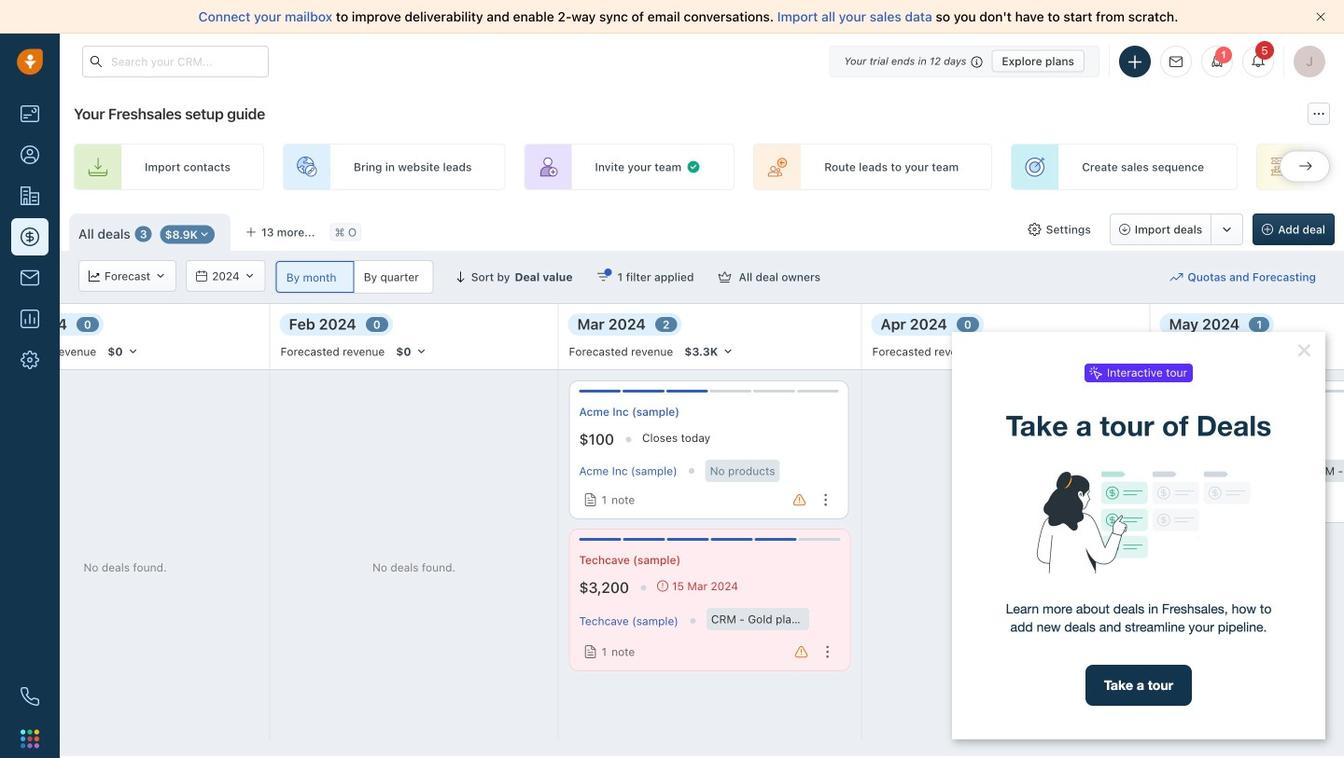 Task type: locate. For each thing, give the bounding box(es) containing it.
close image
[[1316, 12, 1325, 21]]

phone image
[[21, 688, 39, 707]]

group
[[1110, 214, 1244, 245]]

container_wx8msf4aqz5i3rn1 image
[[686, 160, 701, 175], [1028, 223, 1041, 236], [199, 229, 210, 240], [89, 271, 100, 282], [155, 271, 166, 282], [597, 271, 610, 284], [584, 494, 597, 507], [1176, 498, 1189, 511]]

phone element
[[11, 679, 49, 716]]

container_wx8msf4aqz5i3rn1 image
[[196, 271, 207, 282], [244, 271, 255, 282], [718, 271, 731, 284], [1170, 271, 1183, 284], [657, 581, 668, 592], [584, 646, 597, 659]]



Task type: describe. For each thing, give the bounding box(es) containing it.
Search your CRM... text field
[[82, 46, 269, 77]]

freshworks switcher image
[[21, 730, 39, 749]]

send email image
[[1170, 56, 1183, 68]]



Task type: vqa. For each thing, say whether or not it's contained in the screenshot.
L Image
no



